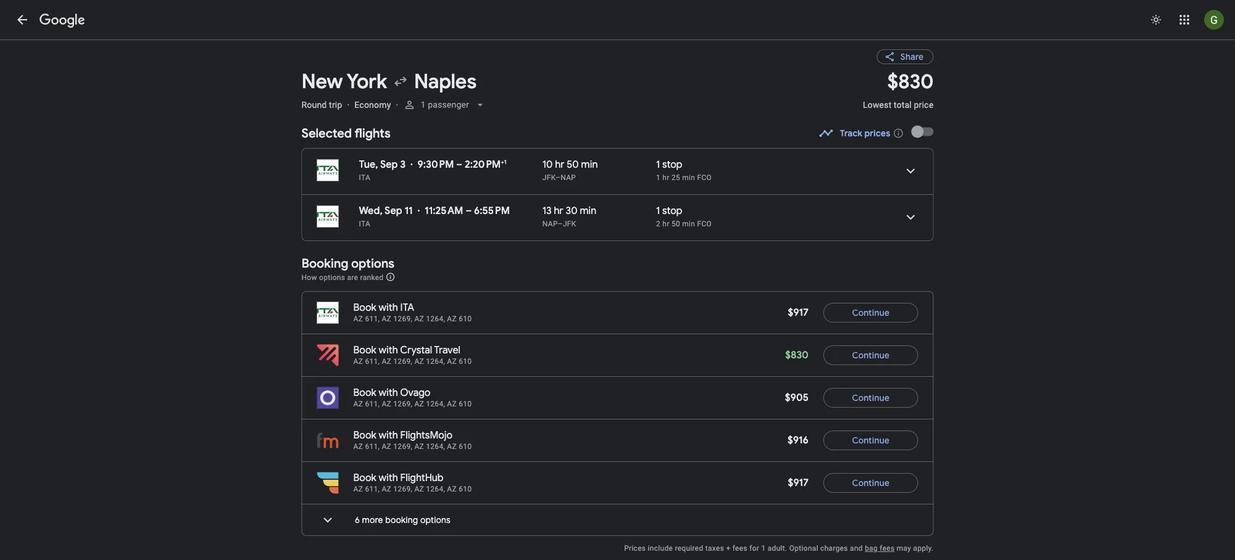 Task type: describe. For each thing, give the bounding box(es) containing it.
– left the 6:55 pm
[[466, 205, 472, 217]]

+
[[726, 544, 731, 553]]

book for book with flightsmojo
[[353, 429, 376, 442]]

list containing tue, sep 3
[[302, 149, 933, 241]]

prices
[[624, 544, 646, 553]]

Flight numbers AZ 611, AZ 1269, AZ 1264, AZ 610 text field
[[353, 315, 472, 323]]

50 inside 10 hr 50 min jfk – nap
[[567, 158, 579, 171]]

917 US dollars text field
[[788, 477, 809, 490]]

flightsmojo
[[400, 429, 453, 442]]

9:30 pm – 2:20 pm +1
[[418, 158, 507, 171]]

1269, for ita
[[393, 315, 412, 323]]

fco for 13 hr 30 min
[[697, 220, 712, 228]]

layover (1 of 1) is a 1 hr 25 min layover at leonardo da vinci–fiumicino airport in rome. element
[[656, 173, 770, 183]]

apply.
[[913, 544, 934, 553]]

917 US dollars text field
[[788, 307, 809, 319]]

booking
[[385, 515, 418, 526]]

1269, for flighthub
[[393, 485, 412, 494]]

book with flightsmojo az 611, az 1269, az 1264, az 610
[[353, 429, 472, 451]]

1269, for ovago
[[393, 400, 412, 409]]

york
[[347, 69, 387, 94]]

trip
[[329, 100, 342, 110]]

wed, sep 11
[[359, 205, 413, 217]]

11
[[405, 205, 413, 217]]

main content containing new york
[[302, 40, 934, 561]]

with for flighthub
[[379, 472, 398, 485]]

610 for book with flightsmojo
[[459, 443, 472, 451]]

with for crystal
[[379, 344, 398, 357]]

continue for book with ita
[[852, 307, 890, 319]]

total
[[894, 100, 912, 110]]

are
[[347, 273, 358, 282]]

new york
[[302, 69, 387, 94]]

3
[[400, 158, 406, 171]]

610 inside book with crystal travel az 611, az 1269, az 1264, az 610
[[459, 357, 472, 366]]

continue button for book with crystal travel
[[824, 341, 918, 370]]

1 stop flight. element for 10 hr 50 min
[[656, 158, 682, 173]]

hr inside the 1 stop 2 hr 50 min fco
[[663, 220, 670, 228]]

– left 2:20 pm
[[456, 158, 462, 171]]

flight details. return flight on wednesday, september 11. leaves naples international airport at 11:25 am on wednesday, september 11 and arrives at john f. kennedy international airport at 6:55 pm on wednesday, september 11. image
[[896, 202, 926, 232]]

crystal
[[400, 344, 432, 357]]

30
[[566, 205, 578, 217]]

2
[[656, 220, 661, 228]]

with for ovago
[[379, 387, 398, 399]]

min inside 1 stop 1 hr 25 min fco
[[682, 173, 695, 182]]

1 stop 2 hr 50 min fco
[[656, 205, 712, 228]]

1 right 'for'
[[761, 544, 766, 553]]

min inside 13 hr 30 min nap – jfk
[[580, 205, 597, 217]]

lowest
[[863, 100, 892, 110]]

how
[[302, 273, 317, 282]]

prices
[[865, 128, 891, 139]]

1269, for flightsmojo
[[393, 443, 412, 451]]

905 US dollars text field
[[785, 392, 809, 404]]

Departure time: 11:25 AM. text field
[[425, 205, 463, 217]]

ita for tue,
[[359, 173, 370, 182]]

ita for wed,
[[359, 220, 370, 228]]

book with ita az 611, az 1269, az 1264, az 610
[[353, 302, 472, 323]]

travel
[[434, 344, 461, 357]]

selected
[[302, 125, 352, 141]]

Flight numbers AZ 611, AZ 1269, AZ 1264, AZ 610 text field
[[353, 400, 472, 409]]

611, for book with flighthub
[[365, 485, 380, 494]]

bag fees button
[[865, 544, 895, 553]]

and
[[850, 544, 863, 553]]

options for how
[[319, 273, 345, 282]]

13 hr 30 min nap – jfk
[[543, 205, 597, 228]]

New York to Naples and back text field
[[302, 69, 848, 94]]

10
[[543, 158, 553, 171]]

wed,
[[359, 205, 383, 217]]

1 left the 25
[[656, 173, 661, 182]]

ovago
[[400, 387, 431, 399]]

tue,
[[359, 158, 378, 171]]

$917 for ita
[[788, 307, 809, 319]]

 image for sep
[[418, 205, 420, 217]]

book for book with crystal travel
[[353, 344, 376, 357]]

1264, for book with ita
[[426, 315, 445, 323]]

prices include required taxes + fees for 1 adult. optional charges and bag fees may apply.
[[624, 544, 934, 553]]

charges
[[821, 544, 848, 553]]

1 fees from the left
[[733, 544, 748, 553]]

min inside 10 hr 50 min jfk – nap
[[581, 158, 598, 171]]

track prices
[[840, 128, 891, 139]]

book with crystal travel az 611, az 1269, az 1264, az 610
[[353, 344, 472, 366]]

book for book with flighthub
[[353, 472, 376, 485]]

$917 for flighthub
[[788, 477, 809, 490]]

tue, sep 3
[[359, 158, 406, 171]]

Departure time: 9:30 PM. text field
[[418, 158, 454, 171]]

required
[[675, 544, 703, 553]]

book for book with ovago
[[353, 387, 376, 399]]

flight numbers az 611, az 1269, az 1264, az 610 text field for flightsmojo
[[353, 443, 472, 451]]

Arrival time: 6:55 PM. text field
[[474, 205, 510, 217]]

+1
[[501, 158, 507, 166]]

610 for book with ovago
[[459, 400, 472, 409]]

$830 for $830
[[785, 349, 809, 362]]

continue button for book with ita
[[824, 298, 918, 328]]

611, inside book with crystal travel az 611, az 1269, az 1264, az 610
[[365, 357, 380, 366]]

selected flights
[[302, 125, 391, 141]]

611, for book with ovago
[[365, 400, 380, 409]]

hr inside 10 hr 50 min jfk – nap
[[555, 158, 565, 171]]

round trip
[[302, 100, 342, 110]]

continue for book with ovago
[[852, 393, 890, 404]]

1264, inside book with crystal travel az 611, az 1269, az 1264, az 610
[[426, 357, 445, 366]]

ranked
[[360, 273, 384, 282]]

include
[[648, 544, 673, 553]]

– inside 13 hr 30 min nap – jfk
[[558, 220, 563, 228]]

$905
[[785, 392, 809, 404]]

new
[[302, 69, 343, 94]]

2:20 pm
[[465, 158, 501, 171]]

611, for book with ita
[[365, 315, 380, 323]]

learn more about booking options image
[[386, 272, 396, 282]]



Task type: vqa. For each thing, say whether or not it's contained in the screenshot.
DALLAS
no



Task type: locate. For each thing, give the bounding box(es) containing it.
1 up layover (1 of 1) is a 1 hr 25 min layover at leonardo da vinci–fiumicino airport in rome. element in the top of the page
[[656, 158, 660, 171]]

Flight numbers AZ 611, AZ 1269, AZ 1264, AZ 610 text field
[[353, 357, 472, 366], [353, 443, 472, 451]]

1 passenger
[[421, 100, 469, 110]]

none text field containing $830
[[863, 69, 934, 121]]

book up 6
[[353, 472, 376, 485]]

for
[[750, 544, 759, 553]]

1 vertical spatial 50
[[672, 220, 680, 228]]

continue button for book with flighthub
[[824, 469, 918, 498]]

4 610 from the top
[[459, 443, 472, 451]]

$916
[[788, 434, 809, 447]]

3 611, from the top
[[365, 400, 380, 409]]

1 for 1 passenger
[[421, 100, 426, 110]]

0 vertical spatial fco
[[697, 173, 712, 182]]

sep left 3
[[380, 158, 398, 171]]

sep for tue,
[[380, 158, 398, 171]]

book inside 'book with ovago az 611, az 1269, az 1264, az 610'
[[353, 387, 376, 399]]

learn more about tracked prices image
[[893, 128, 904, 139]]

may
[[897, 544, 911, 553]]

booking
[[302, 256, 348, 271]]

Flight numbers AZ 611, AZ 1269, AZ 1264, AZ 610 text field
[[353, 485, 472, 494]]

2 flight numbers az 611, az 1269, az 1264, az 610 text field from the top
[[353, 443, 472, 451]]

1 vertical spatial stop
[[662, 205, 682, 217]]

with inside the book with flighthub az 611, az 1269, az 1264, az 610
[[379, 472, 398, 485]]

0 horizontal spatial 50
[[567, 158, 579, 171]]

0 horizontal spatial fees
[[733, 544, 748, 553]]

book inside the book with flighthub az 611, az 1269, az 1264, az 610
[[353, 472, 376, 485]]

track
[[840, 128, 863, 139]]

1264, inside 'book with ovago az 611, az 1269, az 1264, az 610'
[[426, 400, 445, 409]]

1 vertical spatial 1 stop flight. element
[[656, 205, 682, 219]]

flights
[[355, 125, 391, 141]]

5 610 from the top
[[459, 485, 472, 494]]

az
[[353, 315, 363, 323], [382, 315, 391, 323], [414, 315, 424, 323], [447, 315, 457, 323], [353, 357, 363, 366], [382, 357, 391, 366], [414, 357, 424, 366], [447, 357, 457, 366], [353, 400, 363, 409], [382, 400, 391, 409], [414, 400, 424, 409], [447, 400, 457, 409], [353, 443, 363, 451], [382, 443, 391, 451], [414, 443, 424, 451], [447, 443, 457, 451], [353, 485, 363, 494], [382, 485, 391, 494], [414, 485, 424, 494], [447, 485, 457, 494]]

5 1264, from the top
[[426, 485, 445, 494]]

ita inside book with ita az 611, az 1269, az 1264, az 610
[[400, 302, 414, 314]]

– down total duration 13 hr 30 min. 'element'
[[558, 220, 563, 228]]

1269, down crystal
[[393, 357, 412, 366]]

1 inside the 1 stop 2 hr 50 min fco
[[656, 205, 660, 217]]

bag
[[865, 544, 878, 553]]

list
[[302, 149, 933, 241]]

611, up the book with flighthub az 611, az 1269, az 1264, az 610 on the left
[[365, 443, 380, 451]]

1 $917 from the top
[[788, 307, 809, 319]]

1269, inside the book with flighthub az 611, az 1269, az 1264, az 610
[[393, 485, 412, 494]]

book inside book with ita az 611, az 1269, az 1264, az 610
[[353, 302, 376, 314]]

$830 up 905 us dollars text field
[[785, 349, 809, 362]]

book down flight numbers az 611, az 1269, az 1264, az 610 text box
[[353, 429, 376, 442]]

1 horizontal spatial $830
[[888, 69, 934, 94]]

2 fees from the left
[[880, 544, 895, 553]]

5 book from the top
[[353, 472, 376, 485]]

0 vertical spatial $917
[[788, 307, 809, 319]]

1 horizontal spatial fees
[[880, 544, 895, 553]]

4 1269, from the top
[[393, 443, 412, 451]]

1264, for book with flighthub
[[426, 485, 445, 494]]

3 1264, from the top
[[426, 400, 445, 409]]

flight details. departing flight on tuesday, september 3. leaves john f. kennedy international airport at 9:30 pm on tuesday, september 3 and arrives at naples international airport at 2:20 pm on wednesday, september 4. image
[[896, 156, 926, 186]]

$830 for $830 lowest total price
[[888, 69, 934, 94]]

more
[[362, 515, 383, 526]]

611, up book with flightsmojo az 611, az 1269, az 1264, az 610
[[365, 400, 380, 409]]

1 stop flight. element
[[656, 158, 682, 173], [656, 205, 682, 219]]

0 vertical spatial 1 stop flight. element
[[656, 158, 682, 173]]

stop for 13 hr 30 min
[[662, 205, 682, 217]]

continue button for book with flightsmojo
[[824, 426, 918, 456]]

nap inside 13 hr 30 min nap – jfk
[[543, 220, 558, 228]]

1 1264, from the top
[[426, 315, 445, 323]]

$830 inside $830 lowest total price
[[888, 69, 934, 94]]

0 vertical spatial $830
[[888, 69, 934, 94]]

1264, for book with ovago
[[426, 400, 445, 409]]

stop inside 1 stop 1 hr 25 min fco
[[662, 158, 682, 171]]

with inside book with ita az 611, az 1269, az 1264, az 610
[[379, 302, 398, 314]]

0 vertical spatial nap
[[561, 173, 576, 182]]

how options are ranked
[[302, 273, 386, 282]]

1 flight numbers az 611, az 1269, az 1264, az 610 text field from the top
[[353, 357, 472, 366]]

2 with from the top
[[379, 344, 398, 357]]

with inside book with flightsmojo az 611, az 1269, az 1264, az 610
[[379, 429, 398, 442]]

610 for book with ita
[[459, 315, 472, 323]]

optional
[[789, 544, 819, 553]]

total duration 10 hr 50 min. element
[[543, 158, 656, 173]]

naples
[[414, 69, 477, 94]]

hr left the 25
[[663, 173, 670, 182]]

1 vertical spatial $917
[[788, 477, 809, 490]]

with up flight numbers az 611, az 1269, az 1264, az 610 text box
[[379, 387, 398, 399]]

jfk
[[543, 173, 556, 182], [563, 220, 576, 228]]

 image inside 'return flight on wednesday, september 11. leaves naples international airport at 11:25 am on wednesday, september 11 and arrives at john f. kennedy international airport at 6:55 pm on wednesday, september 11.' element
[[418, 205, 420, 217]]

3 continue from the top
[[852, 393, 890, 404]]

ita down tue,
[[359, 173, 370, 182]]

stop inside the 1 stop 2 hr 50 min fco
[[662, 205, 682, 217]]

916 US dollars text field
[[788, 434, 809, 447]]

book with ovago az 611, az 1269, az 1264, az 610
[[353, 387, 472, 409]]

1 for 1 stop 2 hr 50 min fco
[[656, 205, 660, 217]]

10 hr 50 min jfk – nap
[[543, 158, 598, 182]]

options right booking
[[420, 515, 451, 526]]

1269, inside book with flightsmojo az 611, az 1269, az 1264, az 610
[[393, 443, 412, 451]]

hr
[[555, 158, 565, 171], [663, 173, 670, 182], [554, 205, 563, 217], [663, 220, 670, 228]]

1 horizontal spatial nap
[[561, 173, 576, 182]]

1 stop flight. element for 13 hr 30 min
[[656, 205, 682, 219]]

nap inside 10 hr 50 min jfk – nap
[[561, 173, 576, 182]]

1 for 1 stop 1 hr 25 min fco
[[656, 158, 660, 171]]

loading results progress bar
[[0, 40, 1235, 42]]

1264, inside the book with flighthub az 611, az 1269, az 1264, az 610
[[426, 485, 445, 494]]

1 horizontal spatial options
[[351, 256, 394, 271]]

price
[[914, 100, 934, 110]]

2 continue from the top
[[852, 350, 890, 361]]

hr inside 1 stop 1 hr 25 min fco
[[663, 173, 670, 182]]

610 inside the book with flighthub az 611, az 1269, az 1264, az 610
[[459, 485, 472, 494]]

13
[[543, 205, 552, 217]]

continue for book with flighthub
[[852, 478, 890, 489]]

–
[[456, 158, 462, 171], [556, 173, 561, 182], [466, 205, 472, 217], [558, 220, 563, 228]]

sep
[[380, 158, 398, 171], [385, 205, 402, 217]]

learn more about booking options element
[[386, 270, 396, 284]]

with inside book with crystal travel az 611, az 1269, az 1264, az 610
[[379, 344, 398, 357]]

booking options
[[302, 256, 394, 271]]

1269,
[[393, 315, 412, 323], [393, 357, 412, 366], [393, 400, 412, 409], [393, 443, 412, 451], [393, 485, 412, 494]]

2 1264, from the top
[[426, 357, 445, 366]]

610 for book with flighthub
[[459, 485, 472, 494]]

share button
[[877, 49, 934, 64]]

50 inside the 1 stop 2 hr 50 min fco
[[672, 220, 680, 228]]

1269, down flightsmojo on the bottom left
[[393, 443, 412, 451]]

610 inside book with ita az 611, az 1269, az 1264, az 610
[[459, 315, 472, 323]]

1 left passenger
[[421, 100, 426, 110]]

1 1 stop flight. element from the top
[[656, 158, 682, 173]]

611, for book with flightsmojo
[[365, 443, 380, 451]]

jfk down 10 on the top of the page
[[543, 173, 556, 182]]

with inside 'book with ovago az 611, az 1269, az 1264, az 610'
[[379, 387, 398, 399]]

hr right 2
[[663, 220, 670, 228]]

1264, inside book with ita az 611, az 1269, az 1264, az 610
[[426, 315, 445, 323]]

1 horizontal spatial 50
[[672, 220, 680, 228]]

min right 2
[[682, 220, 695, 228]]

4 with from the top
[[379, 429, 398, 442]]

1 vertical spatial fco
[[697, 220, 712, 228]]

– inside 10 hr 50 min jfk – nap
[[556, 173, 561, 182]]

11:25 am – 6:55 pm
[[425, 205, 510, 217]]

 image right trip
[[347, 100, 350, 110]]

passenger
[[428, 100, 469, 110]]

1 stop flight. element up 2
[[656, 205, 682, 219]]

adult.
[[768, 544, 787, 553]]

830 us dollars element
[[888, 69, 934, 94]]

fees
[[733, 544, 748, 553], [880, 544, 895, 553]]

50 right 10 on the top of the page
[[567, 158, 579, 171]]

2 $917 from the top
[[788, 477, 809, 490]]

ita down wed,
[[359, 220, 370, 228]]

with for flightsmojo
[[379, 429, 398, 442]]

2 1269, from the top
[[393, 357, 412, 366]]

4 book from the top
[[353, 429, 376, 442]]

1 stop 1 hr 25 min fco
[[656, 158, 712, 182]]

50
[[567, 158, 579, 171], [672, 220, 680, 228]]

$917
[[788, 307, 809, 319], [788, 477, 809, 490]]

flight numbers az 611, az 1269, az 1264, az 610 text field down flightsmojo on the bottom left
[[353, 443, 472, 451]]

1269, inside book with crystal travel az 611, az 1269, az 1264, az 610
[[393, 357, 412, 366]]

round
[[302, 100, 327, 110]]

3 book from the top
[[353, 387, 376, 399]]

611, down ranked
[[365, 315, 380, 323]]

change appearance image
[[1141, 5, 1171, 35]]

sep left the 11
[[385, 205, 402, 217]]

610 inside 'book with ovago az 611, az 1269, az 1264, az 610'
[[459, 400, 472, 409]]

flight numbers az 611, az 1269, az 1264, az 610 text field down crystal
[[353, 357, 472, 366]]

options down booking
[[319, 273, 345, 282]]

with left crystal
[[379, 344, 398, 357]]

min inside the 1 stop 2 hr 50 min fco
[[682, 220, 695, 228]]

nap down 13
[[543, 220, 558, 228]]

with up az 611, az 1269, az 1264, az 610 text field
[[379, 472, 398, 485]]

611, inside book with ita az 611, az 1269, az 1264, az 610
[[365, 315, 380, 323]]

0 vertical spatial ita
[[359, 173, 370, 182]]

1 continue button from the top
[[824, 298, 918, 328]]

1264, down flightsmojo on the bottom left
[[426, 443, 445, 451]]

fco
[[697, 173, 712, 182], [697, 220, 712, 228]]

continue button for book with ovago
[[824, 383, 918, 413]]

1 vertical spatial options
[[319, 273, 345, 282]]

3 1269, from the top
[[393, 400, 412, 409]]

book inside book with flightsmojo az 611, az 1269, az 1264, az 610
[[353, 429, 376, 442]]

2 continue button from the top
[[824, 341, 918, 370]]

min right 30
[[580, 205, 597, 217]]

options for booking
[[351, 256, 394, 271]]

610
[[459, 315, 472, 323], [459, 357, 472, 366], [459, 400, 472, 409], [459, 443, 472, 451], [459, 485, 472, 494]]

1 inside popup button
[[421, 100, 426, 110]]

1264, inside book with flightsmojo az 611, az 1269, az 1264, az 610
[[426, 443, 445, 451]]

0 vertical spatial flight numbers az 611, az 1269, az 1264, az 610 text field
[[353, 357, 472, 366]]

main content
[[302, 40, 934, 561]]

1 vertical spatial flight numbers az 611, az 1269, az 1264, az 610 text field
[[353, 443, 472, 451]]

611,
[[365, 315, 380, 323], [365, 357, 380, 366], [365, 400, 380, 409], [365, 443, 380, 451], [365, 485, 380, 494]]

with left flightsmojo on the bottom left
[[379, 429, 398, 442]]

1 vertical spatial nap
[[543, 220, 558, 228]]

with up flight numbers az 611, az 1269, az 1264, az 610 text field
[[379, 302, 398, 314]]

1264, down ovago
[[426, 400, 445, 409]]

stop down the 25
[[662, 205, 682, 217]]

book inside book with crystal travel az 611, az 1269, az 1264, az 610
[[353, 344, 376, 357]]

50 right 2
[[672, 220, 680, 228]]

book
[[353, 302, 376, 314], [353, 344, 376, 357], [353, 387, 376, 399], [353, 429, 376, 442], [353, 472, 376, 485]]

2 1 stop flight. element from the top
[[656, 205, 682, 219]]

0 vertical spatial stop
[[662, 158, 682, 171]]

stop
[[662, 158, 682, 171], [662, 205, 682, 217]]

book with flighthub az 611, az 1269, az 1264, az 610
[[353, 472, 472, 494]]

3 with from the top
[[379, 387, 398, 399]]

$830 lowest total price
[[863, 69, 934, 110]]

1264,
[[426, 315, 445, 323], [426, 357, 445, 366], [426, 400, 445, 409], [426, 443, 445, 451], [426, 485, 445, 494]]

departing flight on tuesday, september 3. leaves john f. kennedy international airport at 9:30 pm on tuesday, september 3 and arrives at naples international airport at 2:20 pm on wednesday, september 4. element
[[359, 158, 507, 171]]

2 stop from the top
[[662, 205, 682, 217]]

0 horizontal spatial $830
[[785, 349, 809, 362]]

hr right 13
[[554, 205, 563, 217]]

flight numbers az 611, az 1269, az 1264, az 610 text field for crystal
[[353, 357, 472, 366]]

1 passenger button
[[398, 90, 491, 120]]

nap down "total duration 10 hr 50 min." "element"
[[561, 173, 576, 182]]

fco for 10 hr 50 min
[[697, 173, 712, 182]]

fco inside 1 stop 1 hr 25 min fco
[[697, 173, 712, 182]]

0 horizontal spatial  image
[[347, 100, 350, 110]]

1 with from the top
[[379, 302, 398, 314]]

611, inside the book with flighthub az 611, az 1269, az 1264, az 610
[[365, 485, 380, 494]]

jfk inside 13 hr 30 min nap – jfk
[[563, 220, 576, 228]]

0 horizontal spatial nap
[[543, 220, 558, 228]]

0 vertical spatial sep
[[380, 158, 398, 171]]

options up ranked
[[351, 256, 394, 271]]

with for ita
[[379, 302, 398, 314]]

1 book from the top
[[353, 302, 376, 314]]

9:30 pm
[[418, 158, 454, 171]]

1 stop flight. element up the 25
[[656, 158, 682, 173]]

hr right 10 on the top of the page
[[555, 158, 565, 171]]

economy
[[355, 100, 391, 110]]

0 vertical spatial jfk
[[543, 173, 556, 182]]

 image
[[347, 100, 350, 110], [396, 100, 398, 110], [418, 205, 420, 217]]

830 US dollars text field
[[785, 349, 809, 362]]

1 horizontal spatial  image
[[396, 100, 398, 110]]

stop up the 25
[[662, 158, 682, 171]]

book left crystal
[[353, 344, 376, 357]]

 image right economy
[[396, 100, 398, 110]]

6 more booking options image
[[313, 506, 343, 535]]

 image for trip
[[347, 100, 350, 110]]

610 inside book with flightsmojo az 611, az 1269, az 1264, az 610
[[459, 443, 472, 451]]

fco inside the 1 stop 2 hr 50 min fco
[[697, 220, 712, 228]]

611, inside book with flightsmojo az 611, az 1269, az 1264, az 610
[[365, 443, 380, 451]]

continue for book with flightsmojo
[[852, 435, 890, 446]]

5 1269, from the top
[[393, 485, 412, 494]]

1 vertical spatial $830
[[785, 349, 809, 362]]

None text field
[[863, 69, 934, 121]]

$917 up the 830 us dollars text field
[[788, 307, 809, 319]]

1 stop from the top
[[662, 158, 682, 171]]

fees right the bag
[[880, 544, 895, 553]]

1269, up crystal
[[393, 315, 412, 323]]

1269, inside 'book with ovago az 611, az 1269, az 1264, az 610'
[[393, 400, 412, 409]]

611, up more
[[365, 485, 380, 494]]

1 horizontal spatial jfk
[[563, 220, 576, 228]]

3 610 from the top
[[459, 400, 472, 409]]

25
[[672, 173, 680, 182]]

continue for book with crystal travel
[[852, 350, 890, 361]]

0 vertical spatial options
[[351, 256, 394, 271]]

1 vertical spatial ita
[[359, 220, 370, 228]]

1264, down flighthub on the bottom of page
[[426, 485, 445, 494]]

fco right the 25
[[697, 173, 712, 182]]

1 610 from the top
[[459, 315, 472, 323]]

6
[[355, 515, 360, 526]]

11:25 am
[[425, 205, 463, 217]]

4 611, from the top
[[365, 443, 380, 451]]

2 611, from the top
[[365, 357, 380, 366]]

2 horizontal spatial options
[[420, 515, 451, 526]]

2 book from the top
[[353, 344, 376, 357]]

5 continue from the top
[[852, 478, 890, 489]]

stop for 10 hr 50 min
[[662, 158, 682, 171]]

1 vertical spatial jfk
[[563, 220, 576, 228]]

0 vertical spatial 50
[[567, 158, 579, 171]]

min right the 25
[[682, 173, 695, 182]]

ita
[[359, 173, 370, 182], [359, 220, 370, 228], [400, 302, 414, 314]]

jfk down 30
[[563, 220, 576, 228]]

book for book with ita
[[353, 302, 376, 314]]

1264, down travel
[[426, 357, 445, 366]]

 image right the 11
[[418, 205, 420, 217]]

2 fco from the top
[[697, 220, 712, 228]]

5 continue button from the top
[[824, 469, 918, 498]]

4 continue button from the top
[[824, 426, 918, 456]]

flighthub
[[400, 472, 444, 485]]

2 vertical spatial options
[[420, 515, 451, 526]]

1264, up travel
[[426, 315, 445, 323]]

611, inside 'book with ovago az 611, az 1269, az 1264, az 610'
[[365, 400, 380, 409]]

1 fco from the top
[[697, 173, 712, 182]]

sep for wed,
[[385, 205, 402, 217]]

6 more booking options
[[355, 515, 451, 526]]

total duration 13 hr 30 min. element
[[543, 205, 656, 219]]

1269, inside book with ita az 611, az 1269, az 1264, az 610
[[393, 315, 412, 323]]

4 1264, from the top
[[426, 443, 445, 451]]

book up flight numbers az 611, az 1269, az 1264, az 610 text box
[[353, 387, 376, 399]]

1269, down flighthub on the bottom of page
[[393, 485, 412, 494]]

taxes
[[706, 544, 724, 553]]

book down ranked
[[353, 302, 376, 314]]

5 611, from the top
[[365, 485, 380, 494]]

ita up flight numbers az 611, az 1269, az 1264, az 610 text field
[[400, 302, 414, 314]]

2 vertical spatial ita
[[400, 302, 414, 314]]

4 continue from the top
[[852, 435, 890, 446]]

1 continue from the top
[[852, 307, 890, 319]]

6:55 pm
[[474, 205, 510, 217]]

layover (1 of 1) is a 2 hr 50 min layover at leonardo da vinci–fiumicino airport in rome. element
[[656, 219, 770, 229]]

return flight on wednesday, september 11. leaves naples international airport at 11:25 am on wednesday, september 11 and arrives at john f. kennedy international airport at 6:55 pm on wednesday, september 11. element
[[359, 205, 510, 217]]

0 horizontal spatial jfk
[[543, 173, 556, 182]]

with
[[379, 302, 398, 314], [379, 344, 398, 357], [379, 387, 398, 399], [379, 429, 398, 442], [379, 472, 398, 485]]

1 1269, from the top
[[393, 315, 412, 323]]

1 vertical spatial sep
[[385, 205, 402, 217]]

1 up 2
[[656, 205, 660, 217]]

hr inside 13 hr 30 min nap – jfk
[[554, 205, 563, 217]]

share
[[901, 51, 924, 62]]

1
[[421, 100, 426, 110], [656, 158, 660, 171], [656, 173, 661, 182], [656, 205, 660, 217], [761, 544, 766, 553]]

options
[[351, 256, 394, 271], [319, 273, 345, 282], [420, 515, 451, 526]]

0 horizontal spatial options
[[319, 273, 345, 282]]

fees right +
[[733, 544, 748, 553]]

$917 down $916 text box
[[788, 477, 809, 490]]

min
[[581, 158, 598, 171], [682, 173, 695, 182], [580, 205, 597, 217], [682, 220, 695, 228]]

go back image
[[15, 12, 30, 27]]

– up 13 hr 30 min nap – jfk
[[556, 173, 561, 182]]

$830 up total
[[888, 69, 934, 94]]

1269, down ovago
[[393, 400, 412, 409]]

611, up 'book with ovago az 611, az 1269, az 1264, az 610'
[[365, 357, 380, 366]]

continue
[[852, 307, 890, 319], [852, 350, 890, 361], [852, 393, 890, 404], [852, 435, 890, 446], [852, 478, 890, 489]]

1264, for book with flightsmojo
[[426, 443, 445, 451]]

jfk inside 10 hr 50 min jfk – nap
[[543, 173, 556, 182]]

5 with from the top
[[379, 472, 398, 485]]

Arrival time: 2:20 PM on  Wednesday, September 4. text field
[[465, 158, 507, 171]]

2 horizontal spatial  image
[[418, 205, 420, 217]]

2 610 from the top
[[459, 357, 472, 366]]

3 continue button from the top
[[824, 383, 918, 413]]

nap
[[561, 173, 576, 182], [543, 220, 558, 228]]

fco right 2
[[697, 220, 712, 228]]

1 611, from the top
[[365, 315, 380, 323]]

min right 10 on the top of the page
[[581, 158, 598, 171]]



